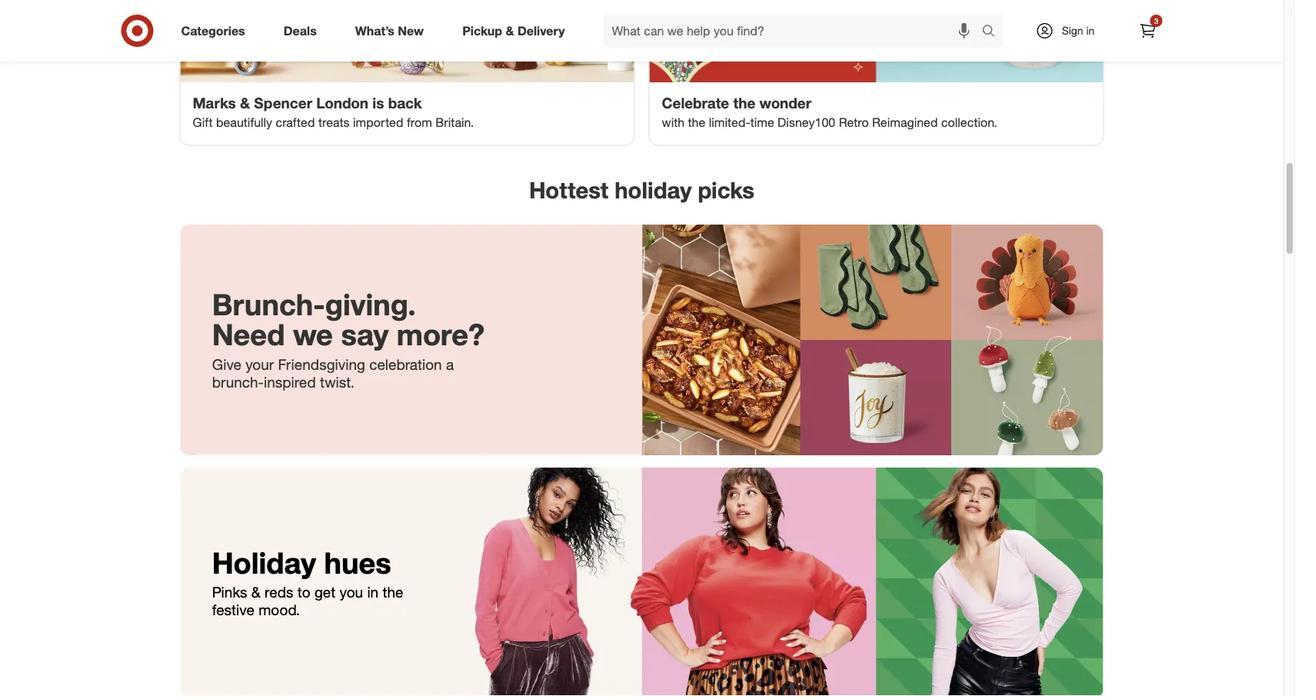 Task type: vqa. For each thing, say whether or not it's contained in the screenshot.
in
yes



Task type: locate. For each thing, give the bounding box(es) containing it.
we
[[293, 317, 333, 353]]

time
[[751, 115, 775, 130]]

& up beautifully
[[240, 94, 250, 112]]

reimagined
[[873, 115, 938, 130]]

the down celebrate
[[688, 115, 706, 130]]

1 vertical spatial the
[[688, 115, 706, 130]]

1 horizontal spatial the
[[688, 115, 706, 130]]

back
[[388, 94, 422, 112]]

new
[[398, 23, 424, 38]]

3
[[1155, 16, 1159, 25]]

more?
[[397, 317, 485, 353]]

disney100
[[778, 115, 836, 130]]

What can we help you find? suggestions appear below search field
[[603, 14, 986, 48]]

2 vertical spatial &
[[251, 584, 261, 601]]

2 horizontal spatial the
[[734, 94, 756, 112]]

say
[[341, 317, 389, 353]]

in right sign
[[1087, 24, 1095, 37]]

hottest holiday picks
[[529, 176, 755, 204]]

limited-
[[709, 115, 751, 130]]

holiday hues pinks & reds to get you in the festive mood.
[[212, 545, 404, 619]]

in
[[1087, 24, 1095, 37], [367, 584, 379, 601]]

2 vertical spatial the
[[383, 584, 404, 601]]

collection.
[[942, 115, 998, 130]]

pinks
[[212, 584, 247, 601]]

is
[[373, 94, 384, 112]]

mood.
[[259, 601, 300, 619]]

marks & spencer london is back gift beautifully crafted treats imported from britain.
[[193, 94, 474, 130]]

inspired
[[264, 373, 316, 391]]

0 horizontal spatial the
[[383, 584, 404, 601]]

0 vertical spatial the
[[734, 94, 756, 112]]

sign
[[1062, 24, 1084, 37]]

1 horizontal spatial in
[[1087, 24, 1095, 37]]

pickup & delivery
[[463, 23, 565, 38]]

britain.
[[436, 115, 474, 130]]

categories link
[[168, 14, 264, 48]]

& right pickup
[[506, 23, 514, 38]]

1 vertical spatial in
[[367, 584, 379, 601]]

in inside holiday hues pinks & reds to get you in the festive mood.
[[367, 584, 379, 601]]

sign in link
[[1023, 14, 1119, 48]]

1 horizontal spatial &
[[251, 584, 261, 601]]

0 horizontal spatial in
[[367, 584, 379, 601]]

brunch-
[[212, 373, 264, 391]]

holiday
[[615, 176, 692, 204]]

the
[[734, 94, 756, 112], [688, 115, 706, 130], [383, 584, 404, 601]]

& inside marks & spencer london is back gift beautifully crafted treats imported from britain.
[[240, 94, 250, 112]]

in right you
[[367, 584, 379, 601]]

0 vertical spatial &
[[506, 23, 514, 38]]

spencer
[[254, 94, 312, 112]]

a
[[446, 356, 454, 374]]

the up limited- on the top right of page
[[734, 94, 756, 112]]

festive
[[212, 601, 255, 619]]

0 horizontal spatial &
[[240, 94, 250, 112]]

friendsgiving
[[278, 356, 365, 374]]

hottest
[[529, 176, 609, 204]]

the right you
[[383, 584, 404, 601]]

& left reds
[[251, 584, 261, 601]]

&
[[506, 23, 514, 38], [240, 94, 250, 112], [251, 584, 261, 601]]

crafted
[[276, 115, 315, 130]]

marks
[[193, 94, 236, 112]]

what's new
[[355, 23, 424, 38]]

sign in
[[1062, 24, 1095, 37]]

pickup & delivery link
[[449, 14, 584, 48]]

1 vertical spatial &
[[240, 94, 250, 112]]

with
[[662, 115, 685, 130]]

2 horizontal spatial &
[[506, 23, 514, 38]]

celebrate
[[662, 94, 730, 112]]



Task type: describe. For each thing, give the bounding box(es) containing it.
london
[[316, 94, 369, 112]]

wonder
[[760, 94, 812, 112]]

& inside holiday hues pinks & reds to get you in the festive mood.
[[251, 584, 261, 601]]

categories
[[181, 23, 245, 38]]

reds
[[265, 584, 294, 601]]

imported
[[353, 115, 404, 130]]

& for marks
[[240, 94, 250, 112]]

deals link
[[271, 14, 336, 48]]

holiday
[[212, 545, 316, 580]]

pickup
[[463, 23, 502, 38]]

retro
[[839, 115, 869, 130]]

only at target image
[[650, 0, 1104, 82]]

from
[[407, 115, 432, 130]]

& for pickup
[[506, 23, 514, 38]]

celebration
[[370, 356, 442, 374]]

your
[[246, 356, 274, 374]]

hues
[[324, 545, 391, 580]]

picks
[[698, 176, 755, 204]]

treats
[[318, 115, 350, 130]]

0 vertical spatial in
[[1087, 24, 1095, 37]]

search button
[[975, 14, 1012, 51]]

get
[[315, 584, 336, 601]]

delivery
[[518, 23, 565, 38]]

what's new link
[[342, 14, 443, 48]]

need
[[212, 317, 285, 353]]

search
[[975, 25, 1012, 40]]

what's
[[355, 23, 395, 38]]

you
[[340, 584, 363, 601]]

gift
[[193, 115, 213, 130]]

brunch-
[[212, 286, 325, 322]]

the inside holiday hues pinks & reds to get you in the festive mood.
[[383, 584, 404, 601]]

giving.
[[325, 286, 416, 322]]

celebrate the wonder with the limited-time disney100 retro reimagined collection.
[[662, 94, 998, 130]]

beautifully
[[216, 115, 272, 130]]

brunch-giving. need we say more? give your friendsgiving celebration a brunch-inspired twist.
[[212, 286, 485, 391]]

deals
[[284, 23, 317, 38]]

3 link
[[1131, 14, 1165, 48]]

give
[[212, 356, 242, 374]]

twist.
[[320, 373, 355, 391]]

to
[[298, 584, 311, 601]]



